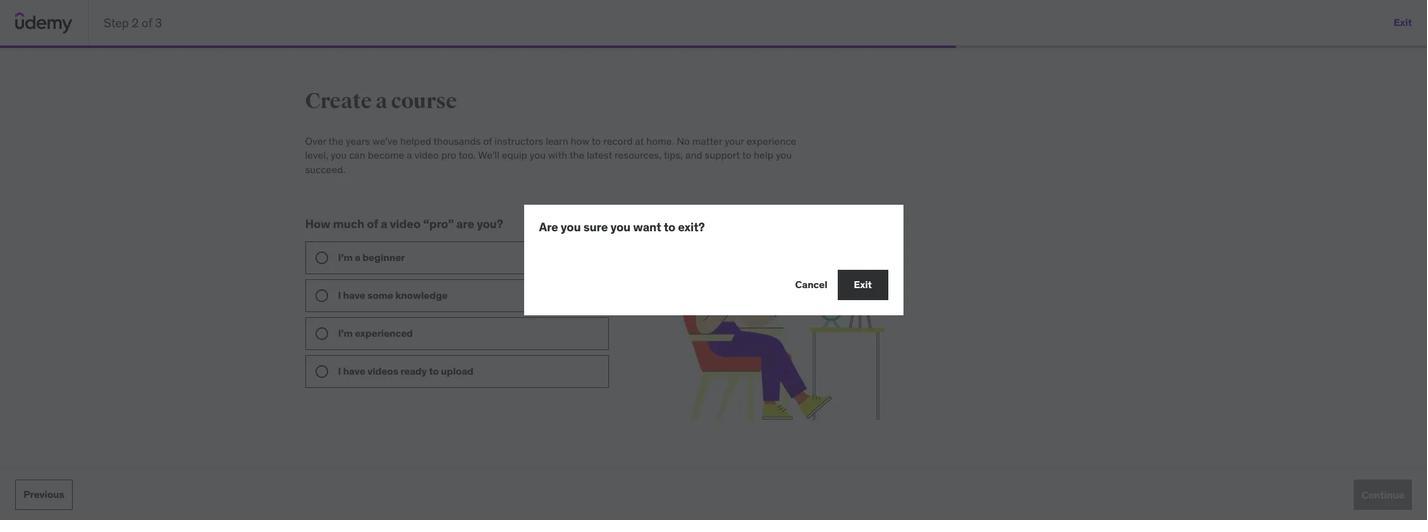 Task type: locate. For each thing, give the bounding box(es) containing it.
tips,
[[664, 149, 683, 162]]

much
[[333, 216, 364, 232]]

1 vertical spatial exit button
[[838, 270, 888, 300]]

have left 'videos'
[[343, 365, 365, 378]]

instructors
[[495, 135, 543, 147]]

the down how
[[570, 149, 584, 162]]

helped
[[400, 135, 431, 147]]

the right over
[[329, 135, 343, 147]]

1 vertical spatial of
[[483, 135, 492, 147]]

the
[[329, 135, 343, 147], [570, 149, 584, 162]]

cancel
[[795, 278, 827, 291]]

you down experience
[[776, 149, 792, 162]]

have
[[343, 289, 365, 302], [343, 365, 365, 378]]

exit button
[[1394, 8, 1412, 38], [838, 270, 888, 300]]

latest
[[587, 149, 612, 162]]

we'll
[[478, 149, 500, 162]]

i'm for i'm experienced
[[338, 327, 353, 340]]

0 horizontal spatial exit
[[854, 278, 872, 291]]

video down helped
[[414, 149, 439, 162]]

create a course
[[305, 88, 457, 114]]

0 vertical spatial the
[[329, 135, 343, 147]]

video
[[414, 149, 439, 162], [390, 216, 421, 232]]

sure
[[583, 219, 608, 235]]

of up 'we'll'
[[483, 135, 492, 147]]

a up we've
[[376, 88, 387, 114]]

pro
[[441, 149, 456, 162]]

of for how much of a video "pro" are you?
[[367, 216, 378, 232]]

want
[[633, 219, 661, 235]]

you right are
[[561, 219, 581, 235]]

video inside over the years we've helped thousands of instructors learn how to record at home. no matter your experience level, you can become a video pro too. we'll equip you with the latest resources, tips, and support to help you succeed.
[[414, 149, 439, 162]]

i'm left experienced
[[338, 327, 353, 340]]

1 horizontal spatial exit
[[1394, 16, 1412, 29]]

1 vertical spatial i
[[338, 365, 341, 378]]

ready
[[400, 365, 427, 378]]

a down helped
[[407, 149, 412, 162]]

i'm
[[338, 251, 353, 264], [338, 327, 353, 340]]

of right the 2
[[142, 15, 152, 30]]

i
[[338, 289, 341, 302], [338, 365, 341, 378]]

previous button
[[15, 480, 73, 510]]

you right sure
[[610, 219, 631, 235]]

are
[[539, 219, 558, 235]]

i'm down "much"
[[338, 251, 353, 264]]

1 vertical spatial have
[[343, 365, 365, 378]]

have left some
[[343, 289, 365, 302]]

2 i'm from the top
[[338, 327, 353, 340]]

we've
[[372, 135, 398, 147]]

i for i have videos ready to upload
[[338, 365, 341, 378]]

of right "much"
[[367, 216, 378, 232]]

of
[[142, 15, 152, 30], [483, 135, 492, 147], [367, 216, 378, 232]]

i left 'videos'
[[338, 365, 341, 378]]

no
[[677, 135, 690, 147]]

exit button inside dialog
[[838, 270, 888, 300]]

how
[[571, 135, 589, 147]]

0 vertical spatial of
[[142, 15, 152, 30]]

1 vertical spatial i'm
[[338, 327, 353, 340]]

0 vertical spatial have
[[343, 289, 365, 302]]

0 horizontal spatial of
[[142, 15, 152, 30]]

1 have from the top
[[343, 289, 365, 302]]

record
[[603, 135, 633, 147]]

have for videos
[[343, 365, 365, 378]]

0 vertical spatial exit
[[1394, 16, 1412, 29]]

2 horizontal spatial of
[[483, 135, 492, 147]]

step 2 of 3
[[104, 15, 162, 30]]

learn
[[546, 135, 568, 147]]

cancel button
[[795, 270, 827, 300]]

support
[[705, 149, 740, 162]]

"pro"
[[423, 216, 454, 232]]

are
[[456, 216, 474, 232]]

0 vertical spatial i
[[338, 289, 341, 302]]

i'm for i'm a beginner
[[338, 251, 353, 264]]

a
[[376, 88, 387, 114], [407, 149, 412, 162], [381, 216, 387, 232], [355, 251, 360, 264]]

continue
[[1362, 488, 1405, 501]]

1 horizontal spatial of
[[367, 216, 378, 232]]

1 horizontal spatial exit button
[[1394, 8, 1412, 38]]

udemy image
[[15, 12, 73, 34]]

to
[[592, 135, 601, 147], [742, 149, 751, 162], [664, 219, 675, 235], [429, 365, 439, 378]]

a left beginner
[[355, 251, 360, 264]]

how
[[305, 216, 330, 232]]

0 vertical spatial i'm
[[338, 251, 353, 264]]

video left "pro"
[[390, 216, 421, 232]]

resources,
[[615, 149, 662, 162]]

you left can
[[331, 149, 347, 162]]

1 vertical spatial video
[[390, 216, 421, 232]]

previous
[[23, 488, 64, 501]]

2 have from the top
[[343, 365, 365, 378]]

you
[[331, 149, 347, 162], [530, 149, 546, 162], [776, 149, 792, 162], [561, 219, 581, 235], [610, 219, 631, 235]]

i have videos ready to upload
[[338, 365, 474, 378]]

become
[[368, 149, 404, 162]]

i'm a beginner
[[338, 251, 405, 264]]

exit
[[1394, 16, 1412, 29], [854, 278, 872, 291]]

knowledge
[[395, 289, 448, 302]]

course
[[391, 88, 457, 114]]

to left help
[[742, 149, 751, 162]]

step
[[104, 15, 129, 30]]

i left some
[[338, 289, 341, 302]]

1 i'm from the top
[[338, 251, 353, 264]]

to left exit?
[[664, 219, 675, 235]]

0 horizontal spatial exit button
[[838, 270, 888, 300]]

are you sure you want to exit? dialog
[[524, 205, 903, 315]]

1 i from the top
[[338, 289, 341, 302]]

2 vertical spatial of
[[367, 216, 378, 232]]

and
[[686, 149, 702, 162]]

exit inside dialog
[[854, 278, 872, 291]]

1 vertical spatial exit
[[854, 278, 872, 291]]

0 vertical spatial video
[[414, 149, 439, 162]]

2 i from the top
[[338, 365, 341, 378]]

thousands
[[433, 135, 481, 147]]

1 vertical spatial the
[[570, 149, 584, 162]]



Task type: describe. For each thing, give the bounding box(es) containing it.
experienced
[[355, 327, 413, 340]]

are you sure you want to exit?
[[539, 219, 705, 235]]

help
[[754, 149, 773, 162]]

videos
[[367, 365, 398, 378]]

beginner
[[362, 251, 405, 264]]

years
[[346, 135, 370, 147]]

a up beginner
[[381, 216, 387, 232]]

experience
[[747, 135, 796, 147]]

over
[[305, 135, 326, 147]]

3
[[155, 15, 162, 30]]

upload
[[441, 365, 474, 378]]

your
[[725, 135, 744, 147]]

continue button
[[1354, 480, 1412, 510]]

you?
[[477, 216, 503, 232]]

exit?
[[678, 219, 705, 235]]

to up latest
[[592, 135, 601, 147]]

of inside over the years we've helped thousands of instructors learn how to record at home. no matter your experience level, you can become a video pro too. we'll equip you with the latest resources, tips, and support to help you succeed.
[[483, 135, 492, 147]]

i for i have some knowledge
[[338, 289, 341, 302]]

2
[[132, 15, 139, 30]]

to right ready
[[429, 365, 439, 378]]

too.
[[459, 149, 476, 162]]

0 vertical spatial exit button
[[1394, 8, 1412, 38]]

1 horizontal spatial the
[[570, 149, 584, 162]]

with
[[548, 149, 567, 162]]

have for some
[[343, 289, 365, 302]]

over the years we've helped thousands of instructors learn how to record at home. no matter your experience level, you can become a video pro too. we'll equip you with the latest resources, tips, and support to help you succeed.
[[305, 135, 796, 176]]

how much of a video "pro" are you?
[[305, 216, 503, 232]]

home.
[[646, 135, 674, 147]]

matter
[[692, 135, 722, 147]]

of for step 2 of 3
[[142, 15, 152, 30]]

0 horizontal spatial the
[[329, 135, 343, 147]]

a inside over the years we've helped thousands of instructors learn how to record at home. no matter your experience level, you can become a video pro too. we'll equip you with the latest resources, tips, and support to help you succeed.
[[407, 149, 412, 162]]

level,
[[305, 149, 328, 162]]

some
[[367, 289, 393, 302]]

at
[[635, 135, 644, 147]]

i'm experienced
[[338, 327, 413, 340]]

can
[[349, 149, 365, 162]]

equip
[[502, 149, 527, 162]]

you left the with
[[530, 149, 546, 162]]

i have some knowledge
[[338, 289, 448, 302]]

create
[[305, 88, 372, 114]]

to inside dialog
[[664, 219, 675, 235]]

succeed.
[[305, 163, 345, 176]]



Task type: vqa. For each thing, say whether or not it's contained in the screenshot.
"Business" corresponding to Udemy Business Teach on Udemy Get the app About us Contact us
no



